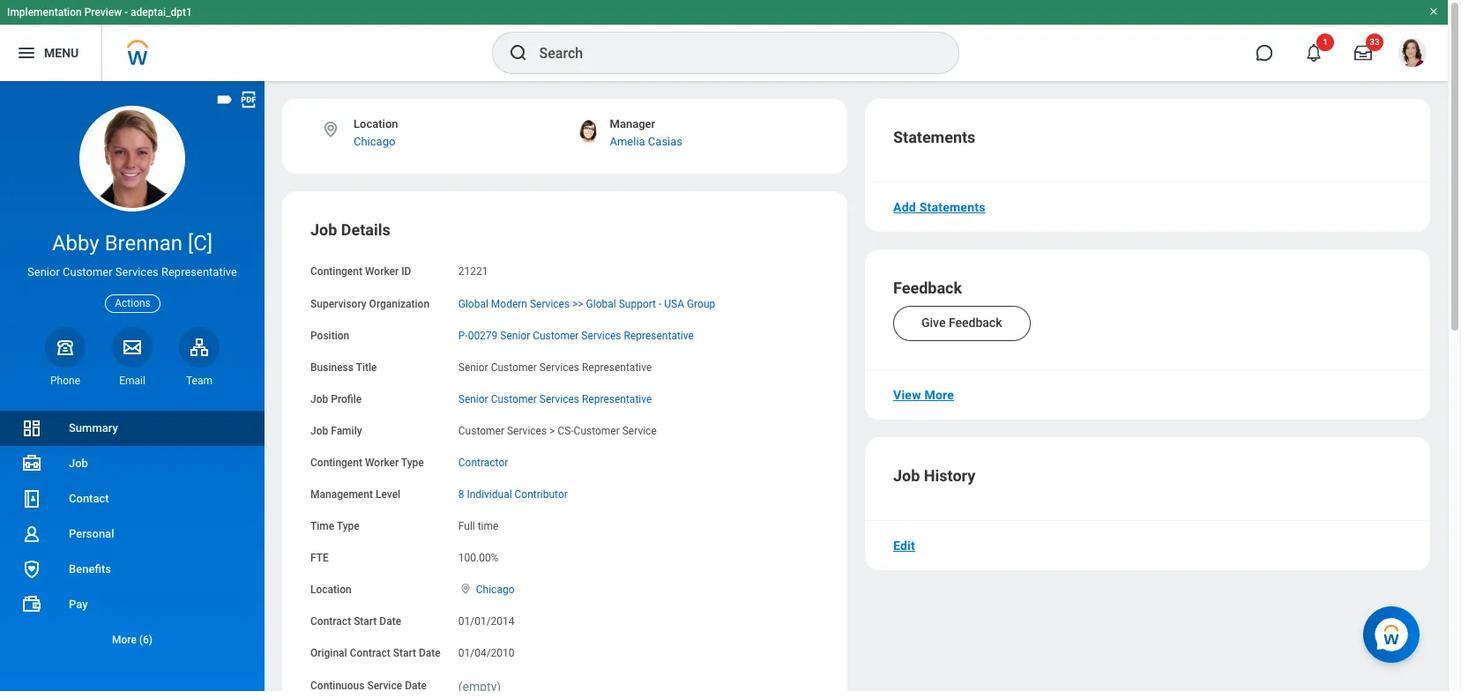 Task type: vqa. For each thing, say whether or not it's contained in the screenshot.


Task type: locate. For each thing, give the bounding box(es) containing it.
1 vertical spatial -
[[659, 298, 662, 310]]

add statements
[[893, 200, 986, 214]]

8 individual contributor
[[458, 489, 568, 501]]

services up job family element
[[540, 393, 579, 405]]

representative
[[161, 266, 237, 279], [624, 329, 694, 342], [582, 361, 652, 374], [582, 393, 652, 405]]

services inside business title element
[[540, 361, 579, 374]]

job up contact
[[69, 457, 88, 470]]

job left the family at the left bottom of the page
[[310, 425, 328, 437]]

chicago inside job details group
[[476, 584, 515, 596]]

statements right add
[[919, 200, 986, 214]]

1 vertical spatial location
[[310, 584, 352, 596]]

original contract start date element
[[458, 637, 515, 661]]

date up the original contract start date
[[379, 616, 401, 628]]

1 vertical spatial more
[[112, 634, 137, 646]]

2 global from the left
[[586, 298, 616, 310]]

location chicago
[[354, 117, 398, 149]]

customer down abby
[[63, 266, 113, 279]]

chicago right location image
[[354, 135, 395, 149]]

1 horizontal spatial -
[[659, 298, 662, 310]]

services inside "link"
[[581, 329, 621, 342]]

global right >>
[[586, 298, 616, 310]]

contingent down job family
[[310, 457, 362, 469]]

0 horizontal spatial chicago link
[[354, 135, 395, 149]]

0 vertical spatial chicago
[[354, 135, 395, 149]]

1 contingent from the top
[[310, 266, 362, 278]]

1 horizontal spatial global
[[586, 298, 616, 310]]

chicago link right location icon
[[476, 580, 515, 596]]

1 vertical spatial statements
[[919, 200, 986, 214]]

chicago
[[354, 135, 395, 149], [476, 584, 515, 596]]

contingent up supervisory
[[310, 266, 362, 278]]

more left (6)
[[112, 634, 137, 646]]

job inside list
[[69, 457, 88, 470]]

senior customer services representative up job family element
[[458, 393, 652, 405]]

more right view
[[925, 388, 954, 402]]

0 vertical spatial -
[[124, 6, 128, 19]]

representative down p-00279 senior customer services representative
[[582, 361, 652, 374]]

type left contractor at bottom left
[[401, 457, 424, 469]]

2 vertical spatial senior customer services representative
[[458, 393, 652, 405]]

customer up contractor link
[[458, 425, 504, 437]]

- right preview
[[124, 6, 128, 19]]

feedback inside button
[[949, 316, 1002, 330]]

customer
[[63, 266, 113, 279], [533, 329, 579, 342], [491, 361, 537, 374], [491, 393, 537, 405], [458, 425, 504, 437], [574, 425, 620, 437]]

location
[[354, 117, 398, 131], [310, 584, 352, 596]]

full time element
[[458, 517, 499, 533]]

1 horizontal spatial more
[[925, 388, 954, 402]]

1 vertical spatial worker
[[365, 457, 399, 469]]

job history
[[893, 466, 976, 485]]

job details group
[[310, 220, 819, 691]]

0 vertical spatial senior customer services representative
[[27, 266, 237, 279]]

services inside job family element
[[507, 425, 547, 437]]

group
[[687, 298, 715, 310]]

more
[[925, 388, 954, 402], [112, 634, 137, 646]]

location down fte
[[310, 584, 352, 596]]

individual
[[467, 489, 512, 501]]

senior down modern at the left top of the page
[[500, 329, 530, 342]]

0 horizontal spatial type
[[337, 520, 360, 533]]

1
[[1323, 37, 1328, 47]]

contract up original in the bottom left of the page
[[310, 616, 351, 628]]

customer services > cs-customer service
[[458, 425, 657, 437]]

fte element
[[458, 542, 499, 565]]

services down global modern services >> global support - usa group
[[581, 329, 621, 342]]

2 worker from the top
[[365, 457, 399, 469]]

email button
[[112, 327, 153, 388]]

2 contingent from the top
[[310, 457, 362, 469]]

worker for type
[[365, 457, 399, 469]]

family
[[331, 425, 362, 437]]

1 vertical spatial start
[[393, 648, 416, 660]]

team abby brennan [c] element
[[179, 374, 220, 388]]

position
[[310, 329, 349, 342]]

contract
[[310, 616, 351, 628], [350, 648, 390, 660]]

contractor link
[[458, 453, 508, 469]]

1 horizontal spatial location
[[354, 117, 398, 131]]

contributor
[[515, 489, 568, 501]]

feedback up give
[[893, 279, 962, 297]]

give
[[922, 316, 946, 330]]

- inside global modern services >> global support - usa group link
[[659, 298, 662, 310]]

0 vertical spatial contingent
[[310, 266, 362, 278]]

notifications large image
[[1305, 44, 1323, 62]]

representative down 'usa' in the top of the page
[[624, 329, 694, 342]]

location inside job details group
[[310, 584, 352, 596]]

more inside dropdown button
[[112, 634, 137, 646]]

100.00%
[[458, 552, 499, 565]]

0 vertical spatial more
[[925, 388, 954, 402]]

type right time
[[337, 520, 360, 533]]

implementation preview -   adeptai_dpt1
[[7, 6, 192, 19]]

contract start date element
[[458, 605, 515, 629]]

statements
[[893, 128, 976, 146], [919, 200, 986, 214]]

level
[[376, 489, 401, 501]]

customer left service
[[574, 425, 620, 437]]

customer up business title element
[[533, 329, 579, 342]]

tag image
[[215, 90, 235, 109]]

0 horizontal spatial chicago
[[354, 135, 395, 149]]

1 vertical spatial chicago link
[[476, 580, 515, 596]]

1 horizontal spatial start
[[393, 648, 416, 660]]

statements up add statements on the right top
[[893, 128, 976, 146]]

close environment banner image
[[1429, 6, 1439, 17]]

0 horizontal spatial -
[[124, 6, 128, 19]]

edit
[[893, 539, 915, 553]]

01/04/2010
[[458, 648, 515, 660]]

1 worker from the top
[[365, 266, 399, 278]]

representative down [c]
[[161, 266, 237, 279]]

contact
[[69, 492, 109, 505]]

original
[[310, 648, 347, 660]]

date left 01/04/2010
[[419, 648, 441, 660]]

1 vertical spatial date
[[419, 648, 441, 660]]

chicago up contract start date element on the left bottom of page
[[476, 584, 515, 596]]

start
[[354, 616, 377, 628], [393, 648, 416, 660]]

email abby brennan [c] element
[[112, 374, 153, 388]]

original contract start date
[[310, 648, 441, 660]]

contract down contract start date
[[350, 648, 390, 660]]

preview
[[84, 6, 122, 19]]

feedback right give
[[949, 316, 1002, 330]]

p-00279 senior customer services representative link
[[458, 326, 694, 342]]

1 horizontal spatial chicago
[[476, 584, 515, 596]]

list
[[0, 411, 265, 658]]

0 vertical spatial worker
[[365, 266, 399, 278]]

job details button
[[310, 221, 390, 239]]

phone image
[[53, 337, 78, 358]]

chicago link right location image
[[354, 135, 395, 149]]

services
[[115, 266, 159, 279], [530, 298, 570, 310], [581, 329, 621, 342], [540, 361, 579, 374], [540, 393, 579, 405], [507, 425, 547, 437]]

view printable version (pdf) image
[[239, 90, 258, 109]]

senior customer services representative
[[27, 266, 237, 279], [458, 361, 652, 374], [458, 393, 652, 405]]

view team image
[[189, 337, 210, 358]]

Search Workday  search field
[[539, 34, 922, 72]]

chicago link
[[354, 135, 395, 149], [476, 580, 515, 596]]

services left '>'
[[507, 425, 547, 437]]

representative inside "link"
[[624, 329, 694, 342]]

business title element
[[458, 351, 652, 375]]

start down contract start date
[[393, 648, 416, 660]]

profile
[[331, 393, 362, 405]]

senior inside "navigation pane" region
[[27, 266, 60, 279]]

0 vertical spatial start
[[354, 616, 377, 628]]

p-
[[458, 329, 468, 342]]

representative inside "navigation pane" region
[[161, 266, 237, 279]]

representative up service
[[582, 393, 652, 405]]

job left the details
[[310, 221, 337, 239]]

0 vertical spatial chicago link
[[354, 135, 395, 149]]

0 horizontal spatial more
[[112, 634, 137, 646]]

job link
[[0, 446, 265, 481]]

>>
[[572, 298, 583, 310]]

- left 'usa' in the top of the page
[[659, 298, 662, 310]]

global down 21221
[[458, 298, 488, 310]]

0 horizontal spatial global
[[458, 298, 488, 310]]

worker left id
[[365, 266, 399, 278]]

0 horizontal spatial start
[[354, 616, 377, 628]]

senior down abby
[[27, 266, 60, 279]]

job profile
[[310, 393, 362, 405]]

senior customer services representative up senior customer services representative link
[[458, 361, 652, 374]]

0 horizontal spatial date
[[379, 616, 401, 628]]

senior down 00279
[[458, 361, 488, 374]]

job for job profile
[[310, 393, 328, 405]]

summary image
[[21, 418, 42, 439]]

1 vertical spatial chicago
[[476, 584, 515, 596]]

job details
[[310, 221, 390, 239]]

global
[[458, 298, 488, 310], [586, 298, 616, 310]]

job family
[[310, 425, 362, 437]]

job for job history
[[893, 466, 920, 485]]

senior inside "link"
[[500, 329, 530, 342]]

services up senior customer services representative link
[[540, 361, 579, 374]]

business title
[[310, 361, 377, 374]]

summary link
[[0, 411, 265, 446]]

1 vertical spatial contingent
[[310, 457, 362, 469]]

phone abby brennan [c] element
[[45, 374, 86, 388]]

1 vertical spatial senior customer services representative
[[458, 361, 652, 374]]

customer inside "link"
[[533, 329, 579, 342]]

job left profile
[[310, 393, 328, 405]]

(6)
[[139, 634, 153, 646]]

worker for id
[[365, 266, 399, 278]]

senior customer services representative down 'abby brennan [c]'
[[27, 266, 237, 279]]

services down 'abby brennan [c]'
[[115, 266, 159, 279]]

0 vertical spatial contract
[[310, 616, 351, 628]]

adeptai_dpt1
[[131, 6, 192, 19]]

0 vertical spatial type
[[401, 457, 424, 469]]

phone button
[[45, 327, 86, 388]]

0 horizontal spatial location
[[310, 584, 352, 596]]

type
[[401, 457, 424, 469], [337, 520, 360, 533]]

- inside menu banner
[[124, 6, 128, 19]]

start up the original contract start date
[[354, 616, 377, 628]]

contractor
[[458, 457, 508, 469]]

0 vertical spatial location
[[354, 117, 398, 131]]

actions
[[115, 297, 151, 309]]

worker up level
[[365, 457, 399, 469]]

worker
[[365, 266, 399, 278], [365, 457, 399, 469]]

profile logan mcneil image
[[1399, 39, 1427, 71]]

location right location image
[[354, 117, 398, 131]]

customer down 00279
[[491, 361, 537, 374]]

1 vertical spatial feedback
[[949, 316, 1002, 330]]

history
[[924, 466, 976, 485]]

search image
[[508, 42, 529, 63]]

services inside "navigation pane" region
[[115, 266, 159, 279]]

modern
[[491, 298, 527, 310]]

contingent worker id element
[[458, 255, 488, 279]]

job left history
[[893, 466, 920, 485]]

33 button
[[1344, 34, 1384, 72]]



Task type: describe. For each thing, give the bounding box(es) containing it.
menu banner
[[0, 0, 1448, 81]]

senior customer services representative link
[[458, 390, 652, 405]]

senior up contractor link
[[458, 393, 488, 405]]

id
[[401, 266, 411, 278]]

manager amelia casias
[[610, 117, 683, 149]]

brennan
[[105, 231, 183, 256]]

01/01/2014
[[458, 616, 515, 628]]

location for location chicago
[[354, 117, 398, 131]]

pay
[[69, 598, 88, 611]]

location image
[[458, 583, 472, 595]]

management level
[[310, 489, 401, 501]]

amelia
[[610, 135, 645, 149]]

8
[[458, 489, 464, 501]]

casias
[[648, 135, 683, 149]]

senior customer services representative for business title element
[[458, 361, 652, 374]]

services left >>
[[530, 298, 570, 310]]

support
[[619, 298, 656, 310]]

benefits
[[69, 563, 111, 576]]

time type
[[310, 520, 360, 533]]

0 vertical spatial statements
[[893, 128, 976, 146]]

fte
[[310, 552, 329, 565]]

pay image
[[21, 594, 42, 616]]

senior customer services representative inside "navigation pane" region
[[27, 266, 237, 279]]

cs-
[[558, 425, 574, 437]]

business
[[310, 361, 354, 374]]

contingent for contingent worker id
[[310, 266, 362, 278]]

phone
[[50, 375, 80, 387]]

contingent worker id
[[310, 266, 411, 278]]

add statements button
[[886, 190, 993, 225]]

actions button
[[105, 294, 160, 313]]

benefits link
[[0, 552, 265, 587]]

give feedback
[[922, 316, 1002, 330]]

view more
[[893, 388, 954, 402]]

navigation pane region
[[0, 81, 265, 691]]

33
[[1370, 37, 1380, 47]]

1 horizontal spatial chicago link
[[476, 580, 515, 596]]

contact image
[[21, 489, 42, 510]]

job for job family
[[310, 425, 328, 437]]

team link
[[179, 327, 220, 388]]

justify image
[[16, 42, 37, 63]]

menu
[[44, 46, 79, 60]]

full time
[[458, 520, 499, 533]]

team
[[186, 375, 213, 387]]

title
[[356, 361, 377, 374]]

location image
[[321, 120, 340, 139]]

job for job
[[69, 457, 88, 470]]

personal link
[[0, 517, 265, 552]]

edit button
[[886, 528, 922, 563]]

0 vertical spatial date
[[379, 616, 401, 628]]

view
[[893, 388, 921, 402]]

customer inside business title element
[[491, 361, 537, 374]]

abby
[[52, 231, 99, 256]]

1 global from the left
[[458, 298, 488, 310]]

view more button
[[886, 377, 961, 413]]

customer up job family element
[[491, 393, 537, 405]]

senior customer services representative for senior customer services representative link
[[458, 393, 652, 405]]

job family element
[[458, 414, 657, 438]]

location for location
[[310, 584, 352, 596]]

0 vertical spatial feedback
[[893, 279, 962, 297]]

details
[[341, 221, 390, 239]]

summary
[[69, 422, 118, 435]]

contingent worker type
[[310, 457, 424, 469]]

organization
[[369, 298, 430, 310]]

more (6) button
[[0, 623, 265, 658]]

inbox large image
[[1355, 44, 1372, 62]]

customer inside "navigation pane" region
[[63, 266, 113, 279]]

usa
[[664, 298, 684, 310]]

representative inside business title element
[[582, 361, 652, 374]]

more (6) button
[[0, 630, 265, 651]]

supervisory
[[310, 298, 367, 310]]

1 horizontal spatial date
[[419, 648, 441, 660]]

time
[[478, 520, 499, 533]]

time
[[310, 520, 334, 533]]

amelia casias link
[[610, 135, 683, 149]]

personal image
[[21, 524, 42, 545]]

p-00279 senior customer services representative
[[458, 329, 694, 342]]

menu button
[[0, 25, 102, 81]]

contract start date
[[310, 616, 401, 628]]

contact link
[[0, 481, 265, 517]]

1 horizontal spatial type
[[401, 457, 424, 469]]

[c]
[[188, 231, 213, 256]]

pay link
[[0, 587, 265, 623]]

00279
[[468, 329, 498, 342]]

implementation
[[7, 6, 82, 19]]

supervisory organization
[[310, 298, 430, 310]]

manager
[[610, 117, 655, 131]]

abby brennan [c]
[[52, 231, 213, 256]]

email
[[119, 375, 145, 387]]

global modern services >> global support - usa group link
[[458, 294, 715, 310]]

full
[[458, 520, 475, 533]]

senior inside business title element
[[458, 361, 488, 374]]

>
[[549, 425, 555, 437]]

job for job details
[[310, 221, 337, 239]]

job image
[[21, 453, 42, 474]]

1 button
[[1295, 34, 1334, 72]]

management
[[310, 489, 373, 501]]

contingent for contingent worker type
[[310, 457, 362, 469]]

1 vertical spatial type
[[337, 520, 360, 533]]

give feedback button
[[893, 306, 1030, 341]]

8 individual contributor link
[[458, 485, 568, 501]]

1 vertical spatial contract
[[350, 648, 390, 660]]

benefits image
[[21, 559, 42, 580]]

add
[[893, 200, 916, 214]]

21221
[[458, 266, 488, 278]]

personal
[[69, 527, 114, 541]]

chicago inside location chicago
[[354, 135, 395, 149]]

mail image
[[122, 337, 143, 358]]

list containing summary
[[0, 411, 265, 658]]

statements inside button
[[919, 200, 986, 214]]



